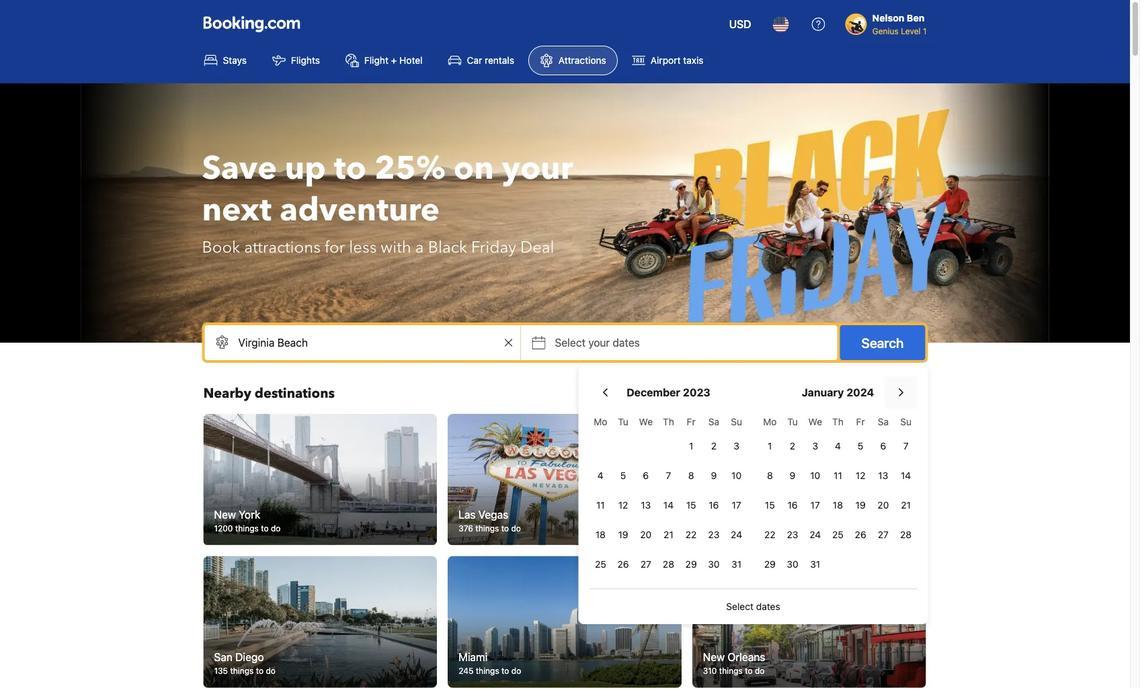 Task type: vqa. For each thing, say whether or not it's contained in the screenshot.


Task type: describe. For each thing, give the bounding box(es) containing it.
ben
[[907, 12, 925, 24]]

12 December 2023 checkbox
[[612, 492, 635, 519]]

nearby
[[203, 385, 251, 403]]

25 for 25 december 2023 option
[[595, 559, 606, 570]]

friday
[[471, 236, 516, 258]]

23 January 2024 checkbox
[[781, 522, 804, 549]]

select for select dates
[[726, 601, 754, 612]]

3 for december 2023
[[734, 441, 739, 452]]

2 for january 2024
[[790, 441, 795, 452]]

11 January 2024 checkbox
[[827, 462, 849, 489]]

31 January 2024 checkbox
[[804, 551, 827, 578]]

29 for the "29" option
[[764, 559, 776, 570]]

15 January 2024 checkbox
[[759, 492, 781, 519]]

14 January 2024 checkbox
[[895, 462, 917, 489]]

10 January 2024 checkbox
[[804, 462, 827, 489]]

4 December 2023 checkbox
[[589, 462, 612, 489]]

west
[[724, 508, 748, 521]]

25 for 25 january 2024 option at right
[[832, 529, 844, 540]]

22 January 2024 checkbox
[[759, 522, 781, 549]]

hotel
[[399, 55, 423, 66]]

23 for 23 january 2024 option
[[787, 529, 798, 540]]

9 December 2023 checkbox
[[703, 462, 725, 489]]

2023
[[683, 386, 710, 399]]

30 January 2024 checkbox
[[781, 551, 804, 578]]

to for key west
[[744, 524, 751, 533]]

new orleans 310 things to do
[[703, 651, 765, 676]]

26 for 26 checkbox in the bottom right of the page
[[617, 559, 629, 570]]

fr for 2024
[[856, 416, 865, 428]]

flight
[[364, 55, 388, 66]]

diego
[[235, 651, 264, 663]]

su for 2024
[[900, 416, 912, 428]]

tu for january
[[787, 416, 798, 428]]

new orleans image
[[692, 556, 926, 688]]

airport taxis
[[651, 55, 703, 66]]

december 2023
[[627, 386, 710, 399]]

rentals
[[485, 55, 514, 66]]

16 for 16 checkbox
[[709, 500, 719, 511]]

4 January 2024 checkbox
[[827, 433, 849, 460]]

new york 1200 things to do
[[214, 508, 281, 533]]

2024
[[847, 386, 874, 399]]

stays link
[[193, 46, 258, 75]]

17 January 2024 checkbox
[[804, 492, 827, 519]]

27 January 2024 checkbox
[[872, 522, 895, 549]]

6 for 6 "checkbox"
[[880, 441, 886, 452]]

flights
[[291, 55, 320, 66]]

for
[[325, 236, 345, 258]]

deal
[[520, 236, 554, 258]]

attractions
[[559, 55, 606, 66]]

27 for 27 december 2023 option
[[640, 559, 651, 570]]

on
[[454, 147, 494, 191]]

things for new york
[[235, 524, 259, 533]]

20 for 20 december 2023 option on the right bottom
[[640, 529, 652, 540]]

26 for 26 checkbox
[[855, 529, 866, 540]]

january
[[802, 386, 844, 399]]

car rentals link
[[437, 46, 526, 75]]

genius
[[872, 26, 899, 36]]

york
[[239, 508, 260, 521]]

tu for december
[[618, 416, 628, 428]]

21 January 2024 checkbox
[[895, 492, 917, 519]]

1200
[[214, 524, 233, 533]]

stays
[[223, 55, 247, 66]]

2 15 from the left
[[765, 500, 775, 511]]

key
[[703, 508, 721, 521]]

28 for 28 option
[[900, 529, 912, 540]]

27 for 27 checkbox at bottom
[[878, 529, 889, 540]]

8 for 8 january 2024 option
[[767, 470, 773, 481]]

grid for december
[[589, 409, 748, 578]]

11 December 2023 checkbox
[[589, 492, 612, 519]]

16 January 2024 checkbox
[[781, 492, 804, 519]]

9 for 9 option
[[790, 470, 796, 481]]

6 January 2024 checkbox
[[872, 433, 895, 460]]

to for san diego
[[256, 666, 264, 676]]

1 for december 2023
[[689, 441, 693, 452]]

do for key west
[[754, 524, 763, 533]]

245
[[459, 666, 473, 676]]

key west image
[[692, 414, 926, 546]]

to inside the save up to 25% on your next adventure book attractions for less with a black friday deal
[[334, 147, 366, 191]]

22 for 22 january 2024 checkbox
[[764, 529, 776, 540]]

9 January 2024 checkbox
[[781, 462, 804, 489]]

27 December 2023 checkbox
[[635, 551, 657, 578]]

things for key west
[[718, 524, 741, 533]]

13 for 13 january 2024 "option"
[[878, 470, 888, 481]]

31 December 2023 checkbox
[[725, 551, 748, 578]]

things inside the miami 245 things to do
[[476, 666, 499, 676]]

car
[[467, 55, 482, 66]]

24 for 24 checkbox at bottom
[[731, 529, 742, 540]]

black
[[428, 236, 467, 258]]

fr for 2023
[[687, 416, 696, 428]]

21 for 21 option
[[901, 500, 911, 511]]

11 for 11 option
[[834, 470, 842, 481]]

mo for january
[[763, 416, 777, 428]]

save
[[202, 147, 277, 191]]

things for las vegas
[[475, 524, 499, 533]]

12 for 12 december 2023 checkbox
[[618, 500, 628, 511]]

airport
[[651, 55, 681, 66]]

key west 118 things to do
[[703, 508, 763, 533]]

+
[[391, 55, 397, 66]]

to for new york
[[261, 524, 269, 533]]

31 for 31 january 2024 checkbox
[[810, 559, 820, 570]]

13 for 13 checkbox
[[641, 500, 651, 511]]

29 December 2023 checkbox
[[680, 551, 703, 578]]

1 vertical spatial your
[[588, 336, 610, 349]]

usd button
[[721, 8, 759, 40]]

las vegas image
[[448, 414, 681, 546]]

14 for 14 january 2024 checkbox
[[901, 470, 911, 481]]

th for december
[[663, 416, 674, 428]]

13 January 2024 checkbox
[[872, 462, 895, 489]]

flight + hotel
[[364, 55, 423, 66]]

a
[[415, 236, 424, 258]]

25 January 2024 checkbox
[[827, 522, 849, 549]]

2 for december 2023
[[711, 441, 717, 452]]

san diego image
[[203, 556, 437, 688]]

10 for 10 option
[[810, 470, 820, 481]]

usd
[[729, 18, 751, 31]]

nelson
[[872, 12, 904, 24]]

attractions
[[244, 236, 321, 258]]

search
[[861, 335, 904, 351]]

book
[[202, 236, 240, 258]]

24 December 2023 checkbox
[[725, 522, 748, 549]]

do for new york
[[271, 524, 281, 533]]

level
[[901, 26, 921, 36]]

select your dates
[[555, 336, 640, 349]]

up
[[285, 147, 326, 191]]

31 for 31 december 2023 'checkbox'
[[731, 559, 742, 570]]

8 for 8 option
[[688, 470, 694, 481]]

18 January 2024 checkbox
[[827, 492, 849, 519]]

2 December 2023 checkbox
[[703, 433, 725, 460]]

vegas
[[478, 508, 508, 521]]

to for new orleans
[[745, 666, 753, 676]]

miami
[[459, 651, 488, 663]]

search button
[[840, 325, 925, 360]]

th for january
[[832, 416, 844, 428]]

17 for "17" "option"
[[732, 500, 741, 511]]

nearby destinations
[[203, 385, 335, 403]]

30 for "30" "checkbox"
[[787, 559, 798, 570]]

20 December 2023 checkbox
[[635, 522, 657, 549]]

do for las vegas
[[511, 524, 521, 533]]

december
[[627, 386, 680, 399]]

10 for 10 december 2023 checkbox
[[731, 470, 742, 481]]

21 for 21 december 2023 checkbox
[[664, 529, 673, 540]]

18 December 2023 checkbox
[[589, 522, 612, 549]]

with
[[381, 236, 411, 258]]

new york image
[[203, 414, 437, 546]]

19 for 19 option
[[856, 500, 866, 511]]

25%
[[374, 147, 446, 191]]

flight + hotel link
[[334, 46, 434, 75]]



Task type: locate. For each thing, give the bounding box(es) containing it.
2 sa from the left
[[878, 416, 889, 428]]

things inside san diego 135 things to do
[[230, 666, 254, 676]]

20 January 2024 checkbox
[[872, 492, 895, 519]]

1 horizontal spatial 28
[[900, 529, 912, 540]]

we up 3 january 2024 option
[[808, 416, 822, 428]]

18 for 18 january 2024 'option'
[[833, 500, 843, 511]]

1 horizontal spatial 21
[[901, 500, 911, 511]]

do for new orleans
[[755, 666, 765, 676]]

1 29 from the left
[[685, 559, 697, 570]]

13
[[878, 470, 888, 481], [641, 500, 651, 511]]

1 2 from the left
[[711, 441, 717, 452]]

1 horizontal spatial 19
[[856, 500, 866, 511]]

11 inside 11 option
[[834, 470, 842, 481]]

1 9 from the left
[[711, 470, 717, 481]]

1 22 from the left
[[686, 529, 697, 540]]

2 22 from the left
[[764, 529, 776, 540]]

2 horizontal spatial 1
[[923, 26, 927, 36]]

1 horizontal spatial 16
[[788, 500, 798, 511]]

1 horizontal spatial 12
[[856, 470, 866, 481]]

we down december
[[639, 416, 653, 428]]

do inside the miami 245 things to do
[[511, 666, 521, 676]]

1 horizontal spatial tu
[[787, 416, 798, 428]]

0 horizontal spatial 6
[[643, 470, 649, 481]]

things down york at the left of page
[[235, 524, 259, 533]]

to inside san diego 135 things to do
[[256, 666, 264, 676]]

11 right 10 option
[[834, 470, 842, 481]]

21 December 2023 checkbox
[[657, 522, 680, 549]]

20 inside option
[[640, 529, 652, 540]]

next
[[202, 188, 272, 232]]

2 inside 2 "option"
[[790, 441, 795, 452]]

grid for january
[[759, 409, 917, 578]]

6 December 2023 checkbox
[[635, 462, 657, 489]]

sa up 6 "checkbox"
[[878, 416, 889, 428]]

destinations
[[255, 385, 335, 403]]

26 December 2023 checkbox
[[612, 551, 635, 578]]

dates down the "29" option
[[756, 601, 780, 612]]

1 vertical spatial new
[[703, 651, 725, 663]]

0 horizontal spatial 29
[[685, 559, 697, 570]]

things inside new york 1200 things to do
[[235, 524, 259, 533]]

1 horizontal spatial select
[[726, 601, 754, 612]]

2 fr from the left
[[856, 416, 865, 428]]

1 tu from the left
[[618, 416, 628, 428]]

1 horizontal spatial mo
[[763, 416, 777, 428]]

10
[[731, 470, 742, 481], [810, 470, 820, 481]]

1 th from the left
[[663, 416, 674, 428]]

0 horizontal spatial 30
[[708, 559, 720, 570]]

26 January 2024 checkbox
[[849, 522, 872, 549]]

car rentals
[[467, 55, 514, 66]]

1 vertical spatial 5
[[620, 470, 626, 481]]

28 right 27 checkbox at bottom
[[900, 529, 912, 540]]

0 vertical spatial new
[[214, 508, 236, 521]]

5 inside option
[[858, 441, 863, 452]]

3
[[734, 441, 739, 452], [812, 441, 818, 452]]

san
[[214, 651, 233, 663]]

0 horizontal spatial grid
[[589, 409, 748, 578]]

0 vertical spatial 27
[[878, 529, 889, 540]]

orleans
[[728, 651, 765, 663]]

1 horizontal spatial 29
[[764, 559, 776, 570]]

2 17 from the left
[[811, 500, 820, 511]]

0 horizontal spatial 31
[[731, 559, 742, 570]]

1 su from the left
[[731, 416, 742, 428]]

376
[[459, 524, 473, 533]]

28 for 28 december 2023 checkbox
[[663, 559, 674, 570]]

1 for january 2024
[[768, 441, 772, 452]]

23
[[708, 529, 720, 540], [787, 529, 798, 540]]

dates up december
[[613, 336, 640, 349]]

18 left '19' checkbox
[[595, 529, 606, 540]]

6 inside "checkbox"
[[880, 441, 886, 452]]

22 inside option
[[686, 529, 697, 540]]

su up 7 january 2024 checkbox
[[900, 416, 912, 428]]

sa for 2024
[[878, 416, 889, 428]]

2 inside 2 checkbox
[[711, 441, 717, 452]]

to right up in the left top of the page
[[334, 147, 366, 191]]

0 vertical spatial 12
[[856, 470, 866, 481]]

4 left 5 checkbox
[[598, 470, 604, 481]]

taxis
[[683, 55, 703, 66]]

sa
[[708, 416, 719, 428], [878, 416, 889, 428]]

1 31 from the left
[[731, 559, 742, 570]]

30 inside "checkbox"
[[787, 559, 798, 570]]

mo for december
[[594, 416, 607, 428]]

tu down december
[[618, 416, 628, 428]]

2 24 from the left
[[810, 529, 821, 540]]

to inside new orleans 310 things to do
[[745, 666, 753, 676]]

to down the diego
[[256, 666, 264, 676]]

things right the 310
[[719, 666, 743, 676]]

2 23 from the left
[[787, 529, 798, 540]]

18 inside option
[[595, 529, 606, 540]]

11 for 11 december 2023 option at the bottom right of page
[[596, 500, 605, 511]]

san diego 135 things to do
[[214, 651, 276, 676]]

0 vertical spatial 13
[[878, 470, 888, 481]]

1 horizontal spatial 13
[[878, 470, 888, 481]]

0 vertical spatial select
[[555, 336, 586, 349]]

things down the diego
[[230, 666, 254, 676]]

0 horizontal spatial 15
[[686, 500, 696, 511]]

21 right 20 december 2023 option on the right bottom
[[664, 529, 673, 540]]

14 inside option
[[663, 500, 674, 511]]

20 right 19 option
[[878, 500, 889, 511]]

2 su from the left
[[900, 416, 912, 428]]

19 inside checkbox
[[618, 529, 628, 540]]

5 inside checkbox
[[620, 470, 626, 481]]

do right 376
[[511, 524, 521, 533]]

17 right 16 checkbox
[[732, 500, 741, 511]]

las
[[459, 508, 476, 521]]

30 for 30 december 2023 option
[[708, 559, 720, 570]]

1 horizontal spatial su
[[900, 416, 912, 428]]

1 horizontal spatial 23
[[787, 529, 798, 540]]

1 horizontal spatial 11
[[834, 470, 842, 481]]

things inside key west 118 things to do
[[718, 524, 741, 533]]

16 inside checkbox
[[709, 500, 719, 511]]

do right 135
[[266, 666, 276, 676]]

28 December 2023 checkbox
[[657, 551, 680, 578]]

10 inside 10 option
[[810, 470, 820, 481]]

1 vertical spatial 26
[[617, 559, 629, 570]]

0 horizontal spatial 26
[[617, 559, 629, 570]]

save up to 25% on your next adventure book attractions for less with a black friday deal
[[202, 147, 573, 258]]

1 horizontal spatial 3
[[812, 441, 818, 452]]

1 15 from the left
[[686, 500, 696, 511]]

select
[[555, 336, 586, 349], [726, 601, 754, 612]]

2 we from the left
[[808, 416, 822, 428]]

1 vertical spatial 7
[[666, 470, 671, 481]]

1 horizontal spatial 6
[[880, 441, 886, 452]]

18 for 18 december 2023 option
[[595, 529, 606, 540]]

0 vertical spatial 21
[[901, 500, 911, 511]]

2 30 from the left
[[787, 559, 798, 570]]

adventure
[[280, 188, 440, 232]]

6 for '6 december 2023' checkbox
[[643, 470, 649, 481]]

1 fr from the left
[[687, 416, 696, 428]]

do inside new orleans 310 things to do
[[755, 666, 765, 676]]

to inside key west 118 things to do
[[744, 524, 751, 533]]

1 inside nelson ben genius level 1
[[923, 26, 927, 36]]

5 for 5 checkbox
[[620, 470, 626, 481]]

4 inside option
[[835, 441, 841, 452]]

11 left 12 december 2023 checkbox
[[596, 500, 605, 511]]

1 vertical spatial 25
[[595, 559, 606, 570]]

2 th from the left
[[832, 416, 844, 428]]

23 right 22 january 2024 checkbox
[[787, 529, 798, 540]]

7
[[903, 441, 909, 452], [666, 470, 671, 481]]

22 inside checkbox
[[764, 529, 776, 540]]

10 right 9 option
[[810, 470, 820, 481]]

1 horizontal spatial 8
[[767, 470, 773, 481]]

19 inside option
[[856, 500, 866, 511]]

1 horizontal spatial 25
[[832, 529, 844, 540]]

0 horizontal spatial 2
[[711, 441, 717, 452]]

4 inside option
[[598, 470, 604, 481]]

1 we from the left
[[639, 416, 653, 428]]

do
[[271, 524, 281, 533], [511, 524, 521, 533], [754, 524, 763, 533], [266, 666, 276, 676], [511, 666, 521, 676], [755, 666, 765, 676]]

1 horizontal spatial 31
[[810, 559, 820, 570]]

things
[[235, 524, 259, 533], [475, 524, 499, 533], [718, 524, 741, 533], [230, 666, 254, 676], [476, 666, 499, 676], [719, 666, 743, 676]]

things for san diego
[[230, 666, 254, 676]]

17 for 17 option
[[811, 500, 820, 511]]

28
[[900, 529, 912, 540], [663, 559, 674, 570]]

th down december 2023
[[663, 416, 674, 428]]

13 December 2023 checkbox
[[635, 492, 657, 519]]

8 left 9 option
[[767, 470, 773, 481]]

8 right 7 december 2023 checkbox
[[688, 470, 694, 481]]

28 right 27 december 2023 option
[[663, 559, 674, 570]]

1 vertical spatial 6
[[643, 470, 649, 481]]

booking.com image
[[203, 16, 300, 32]]

7 right 6 "checkbox"
[[903, 441, 909, 452]]

things inside the las vegas 376 things to do
[[475, 524, 499, 533]]

20 inside checkbox
[[878, 500, 889, 511]]

0 horizontal spatial 11
[[596, 500, 605, 511]]

we for december
[[639, 416, 653, 428]]

5 right 4 december 2023 option
[[620, 470, 626, 481]]

2 9 from the left
[[790, 470, 796, 481]]

las vegas 376 things to do
[[459, 508, 521, 533]]

26
[[855, 529, 866, 540], [617, 559, 629, 570]]

23 inside 23 january 2024 option
[[787, 529, 798, 540]]

24 right 23 january 2024 option
[[810, 529, 821, 540]]

0 horizontal spatial 8
[[688, 470, 694, 481]]

8
[[688, 470, 694, 481], [767, 470, 773, 481]]

things down vegas
[[475, 524, 499, 533]]

18 right 17 option
[[833, 500, 843, 511]]

31
[[731, 559, 742, 570], [810, 559, 820, 570]]

7 for 7 december 2023 checkbox
[[666, 470, 671, 481]]

0 horizontal spatial 14
[[663, 500, 674, 511]]

17 inside "option"
[[732, 500, 741, 511]]

27
[[878, 529, 889, 540], [640, 559, 651, 570]]

6 inside checkbox
[[643, 470, 649, 481]]

1 vertical spatial 4
[[598, 470, 604, 481]]

4
[[835, 441, 841, 452], [598, 470, 604, 481]]

2 8 from the left
[[767, 470, 773, 481]]

1 vertical spatial 20
[[640, 529, 652, 540]]

0 horizontal spatial select
[[555, 336, 586, 349]]

29 left "30" "checkbox"
[[764, 559, 776, 570]]

fr up 1 "checkbox"
[[687, 416, 696, 428]]

30 right the 29 option
[[708, 559, 720, 570]]

26 right 25 december 2023 option
[[617, 559, 629, 570]]

31 right 30 december 2023 option
[[731, 559, 742, 570]]

1 inside "checkbox"
[[689, 441, 693, 452]]

9 right 8 january 2024 option
[[790, 470, 796, 481]]

0 horizontal spatial dates
[[613, 336, 640, 349]]

1 horizontal spatial dates
[[756, 601, 780, 612]]

things inside new orleans 310 things to do
[[719, 666, 743, 676]]

18 inside 'option'
[[833, 500, 843, 511]]

22 for 22 december 2023 option
[[686, 529, 697, 540]]

25 December 2023 checkbox
[[589, 551, 612, 578]]

17 inside option
[[811, 500, 820, 511]]

1 10 from the left
[[731, 470, 742, 481]]

1 vertical spatial select
[[726, 601, 754, 612]]

0 horizontal spatial 16
[[709, 500, 719, 511]]

5 left 6 "checkbox"
[[858, 441, 863, 452]]

2 16 from the left
[[788, 500, 798, 511]]

1 inside option
[[768, 441, 772, 452]]

1 horizontal spatial 9
[[790, 470, 796, 481]]

do right 24 checkbox at bottom
[[754, 524, 763, 533]]

your account menu nelson ben genius level 1 element
[[845, 6, 932, 37]]

th
[[663, 416, 674, 428], [832, 416, 844, 428]]

1 vertical spatial 14
[[663, 500, 674, 511]]

13 inside "option"
[[878, 470, 888, 481]]

15 left 16 option
[[765, 500, 775, 511]]

fr up 5 option
[[856, 416, 865, 428]]

6 right 5 checkbox
[[643, 470, 649, 481]]

1 horizontal spatial 17
[[811, 500, 820, 511]]

1 horizontal spatial 5
[[858, 441, 863, 452]]

14 right 13 january 2024 "option"
[[901, 470, 911, 481]]

1 left 2 checkbox
[[689, 441, 693, 452]]

20
[[878, 500, 889, 511], [640, 529, 652, 540]]

new inside new orleans 310 things to do
[[703, 651, 725, 663]]

31 inside checkbox
[[810, 559, 820, 570]]

1 right level
[[923, 26, 927, 36]]

23 down key
[[708, 529, 720, 540]]

0 horizontal spatial su
[[731, 416, 742, 428]]

29 for the 29 option
[[685, 559, 697, 570]]

19 January 2024 checkbox
[[849, 492, 872, 519]]

2 left 3 january 2024 option
[[790, 441, 795, 452]]

0 horizontal spatial tu
[[618, 416, 628, 428]]

do inside key west 118 things to do
[[754, 524, 763, 533]]

do down orleans
[[755, 666, 765, 676]]

1 horizontal spatial 14
[[901, 470, 911, 481]]

0 horizontal spatial your
[[502, 147, 573, 191]]

we
[[639, 416, 653, 428], [808, 416, 822, 428]]

7 January 2024 checkbox
[[895, 433, 917, 460]]

to inside the miami 245 things to do
[[502, 666, 509, 676]]

9 inside option
[[790, 470, 796, 481]]

1 mo from the left
[[594, 416, 607, 428]]

2 tu from the left
[[787, 416, 798, 428]]

1 horizontal spatial grid
[[759, 409, 917, 578]]

25 left 26 checkbox in the bottom right of the page
[[595, 559, 606, 570]]

sa up 2 checkbox
[[708, 416, 719, 428]]

1 vertical spatial 12
[[618, 500, 628, 511]]

miami 245 things to do
[[459, 651, 521, 676]]

2 10 from the left
[[810, 470, 820, 481]]

6 right 5 option
[[880, 441, 886, 452]]

21 right 20 checkbox
[[901, 500, 911, 511]]

3 January 2024 checkbox
[[804, 433, 827, 460]]

17
[[732, 500, 741, 511], [811, 500, 820, 511]]

3 inside option
[[812, 441, 818, 452]]

fr
[[687, 416, 696, 428], [856, 416, 865, 428]]

0 vertical spatial 20
[[878, 500, 889, 511]]

16
[[709, 500, 719, 511], [788, 500, 798, 511]]

12 left 13 checkbox
[[618, 500, 628, 511]]

15 December 2023 checkbox
[[680, 492, 703, 519]]

1 horizontal spatial sa
[[878, 416, 889, 428]]

28 inside checkbox
[[663, 559, 674, 570]]

118
[[703, 524, 716, 533]]

do inside san diego 135 things to do
[[266, 666, 276, 676]]

15 left 16 checkbox
[[686, 500, 696, 511]]

7 for 7 january 2024 checkbox
[[903, 441, 909, 452]]

to inside new york 1200 things to do
[[261, 524, 269, 533]]

1 17 from the left
[[732, 500, 741, 511]]

tu
[[618, 416, 628, 428], [787, 416, 798, 428]]

1 horizontal spatial 20
[[878, 500, 889, 511]]

mo up 4 december 2023 option
[[594, 416, 607, 428]]

1 30 from the left
[[708, 559, 720, 570]]

12 January 2024 checkbox
[[849, 462, 872, 489]]

20 right '19' checkbox
[[640, 529, 652, 540]]

2 mo from the left
[[763, 416, 777, 428]]

1 8 from the left
[[688, 470, 694, 481]]

attractions link
[[528, 46, 618, 75]]

to right '1200'
[[261, 524, 269, 533]]

0 horizontal spatial 20
[[640, 529, 652, 540]]

to down vegas
[[501, 524, 509, 533]]

su for 2023
[[731, 416, 742, 428]]

0 horizontal spatial 4
[[598, 470, 604, 481]]

mo up 1 january 2024 option
[[763, 416, 777, 428]]

th up 4 january 2024 option
[[832, 416, 844, 428]]

135
[[214, 666, 228, 676]]

1 horizontal spatial 7
[[903, 441, 909, 452]]

3 for january 2024
[[812, 441, 818, 452]]

select for select your dates
[[555, 336, 586, 349]]

25 inside option
[[595, 559, 606, 570]]

14 right 13 checkbox
[[663, 500, 674, 511]]

things down west at the bottom right
[[718, 524, 741, 533]]

8 December 2023 checkbox
[[680, 462, 703, 489]]

20 for 20 checkbox
[[878, 500, 889, 511]]

0 vertical spatial dates
[[613, 336, 640, 349]]

19 for '19' checkbox
[[618, 529, 628, 540]]

28 January 2024 checkbox
[[895, 522, 917, 549]]

new up the 310
[[703, 651, 725, 663]]

your inside the save up to 25% on your next adventure book attractions for less with a black friday deal
[[502, 147, 573, 191]]

19 right 18 january 2024 'option'
[[856, 500, 866, 511]]

26 right 25 january 2024 option at right
[[855, 529, 866, 540]]

4 right 3 january 2024 option
[[835, 441, 841, 452]]

27 right 26 checkbox in the bottom right of the page
[[640, 559, 651, 570]]

new up '1200'
[[214, 508, 236, 521]]

less
[[349, 236, 377, 258]]

17 right 16 option
[[811, 500, 820, 511]]

1 horizontal spatial 15
[[765, 500, 775, 511]]

to inside the las vegas 376 things to do
[[501, 524, 509, 533]]

0 horizontal spatial 12
[[618, 500, 628, 511]]

1 3 from the left
[[734, 441, 739, 452]]

17 December 2023 checkbox
[[725, 492, 748, 519]]

16 for 16 option
[[788, 500, 798, 511]]

do inside the las vegas 376 things to do
[[511, 524, 521, 533]]

14 December 2023 checkbox
[[657, 492, 680, 519]]

1 horizontal spatial 27
[[878, 529, 889, 540]]

13 left 14 december 2023 option
[[641, 500, 651, 511]]

23 December 2023 checkbox
[[703, 522, 725, 549]]

1 vertical spatial 21
[[664, 529, 673, 540]]

Where are you going? search field
[[205, 325, 521, 360]]

24 January 2024 checkbox
[[804, 522, 827, 549]]

2 right 1 "checkbox"
[[711, 441, 717, 452]]

13 inside checkbox
[[641, 500, 651, 511]]

22
[[686, 529, 697, 540], [764, 529, 776, 540]]

0 horizontal spatial 27
[[640, 559, 651, 570]]

12 left 13 january 2024 "option"
[[856, 470, 866, 481]]

21 inside checkbox
[[664, 529, 673, 540]]

23 for 23 december 2023 option
[[708, 529, 720, 540]]

0 vertical spatial 25
[[832, 529, 844, 540]]

1 23 from the left
[[708, 529, 720, 540]]

24 inside 24 option
[[810, 529, 821, 540]]

to right 245 in the bottom left of the page
[[502, 666, 509, 676]]

0 vertical spatial 19
[[856, 500, 866, 511]]

0 vertical spatial 7
[[903, 441, 909, 452]]

10 December 2023 checkbox
[[725, 462, 748, 489]]

29
[[685, 559, 697, 570], [764, 559, 776, 570]]

1 December 2023 checkbox
[[680, 433, 703, 460]]

dates
[[613, 336, 640, 349], [756, 601, 780, 612]]

13 right 12 january 2024 checkbox
[[878, 470, 888, 481]]

1
[[923, 26, 927, 36], [689, 441, 693, 452], [768, 441, 772, 452]]

to down orleans
[[745, 666, 753, 676]]

30 December 2023 checkbox
[[703, 551, 725, 578]]

25 inside option
[[832, 529, 844, 540]]

1 vertical spatial 18
[[595, 529, 606, 540]]

1 24 from the left
[[731, 529, 742, 540]]

1 vertical spatial 28
[[663, 559, 674, 570]]

22 December 2023 checkbox
[[680, 522, 703, 549]]

5 January 2024 checkbox
[[849, 433, 872, 460]]

do right 245 in the bottom left of the page
[[511, 666, 521, 676]]

to down west at the bottom right
[[744, 524, 751, 533]]

9 for 9 checkbox at the bottom of page
[[711, 470, 717, 481]]

5 for 5 option
[[858, 441, 863, 452]]

0 horizontal spatial mo
[[594, 416, 607, 428]]

24
[[731, 529, 742, 540], [810, 529, 821, 540]]

0 horizontal spatial 24
[[731, 529, 742, 540]]

30
[[708, 559, 720, 570], [787, 559, 798, 570]]

30 inside option
[[708, 559, 720, 570]]

3 right 2 checkbox
[[734, 441, 739, 452]]

sa for 2023
[[708, 416, 719, 428]]

18
[[833, 500, 843, 511], [595, 529, 606, 540]]

flights link
[[261, 46, 331, 75]]

things for new orleans
[[719, 666, 743, 676]]

airport taxis link
[[620, 46, 715, 75]]

14 for 14 december 2023 option
[[663, 500, 674, 511]]

10 right 9 checkbox at the bottom of page
[[731, 470, 742, 481]]

january 2024
[[802, 386, 874, 399]]

do for san diego
[[266, 666, 276, 676]]

2 grid from the left
[[759, 409, 917, 578]]

grid
[[589, 409, 748, 578], [759, 409, 917, 578]]

25
[[832, 529, 844, 540], [595, 559, 606, 570]]

1 grid from the left
[[589, 409, 748, 578]]

to
[[334, 147, 366, 191], [261, 524, 269, 533], [501, 524, 509, 533], [744, 524, 751, 533], [256, 666, 264, 676], [502, 666, 509, 676], [745, 666, 753, 676]]

16 December 2023 checkbox
[[703, 492, 725, 519]]

19 right 18 december 2023 option
[[618, 529, 628, 540]]

things down miami
[[476, 666, 499, 676]]

1 16 from the left
[[709, 500, 719, 511]]

1 left 2 "option"
[[768, 441, 772, 452]]

3 inside checkbox
[[734, 441, 739, 452]]

21 inside option
[[901, 500, 911, 511]]

31 inside 'checkbox'
[[731, 559, 742, 570]]

0 horizontal spatial fr
[[687, 416, 696, 428]]

new for new orleans
[[703, 651, 725, 663]]

27 right 26 checkbox
[[878, 529, 889, 540]]

1 vertical spatial 11
[[596, 500, 605, 511]]

9 inside checkbox
[[711, 470, 717, 481]]

11
[[834, 470, 842, 481], [596, 500, 605, 511]]

your
[[502, 147, 573, 191], [588, 336, 610, 349]]

new
[[214, 508, 236, 521], [703, 651, 725, 663]]

new for new york
[[214, 508, 236, 521]]

0 horizontal spatial 9
[[711, 470, 717, 481]]

1 vertical spatial dates
[[756, 601, 780, 612]]

1 horizontal spatial new
[[703, 651, 725, 663]]

select dates
[[726, 601, 780, 612]]

21
[[901, 500, 911, 511], [664, 529, 673, 540]]

29 right 28 december 2023 checkbox
[[685, 559, 697, 570]]

miami image
[[448, 556, 681, 688]]

310
[[703, 666, 717, 676]]

new inside new york 1200 things to do
[[214, 508, 236, 521]]

0 horizontal spatial 19
[[618, 529, 628, 540]]

0 vertical spatial 14
[[901, 470, 911, 481]]

23 inside 23 december 2023 option
[[708, 529, 720, 540]]

nelson ben genius level 1
[[872, 12, 927, 36]]

3 December 2023 checkbox
[[725, 433, 748, 460]]

0 horizontal spatial sa
[[708, 416, 719, 428]]

14 inside checkbox
[[901, 470, 911, 481]]

22 left 118
[[686, 529, 697, 540]]

10 inside 10 december 2023 checkbox
[[731, 470, 742, 481]]

0 horizontal spatial 7
[[666, 470, 671, 481]]

24 down west at the bottom right
[[731, 529, 742, 540]]

to for las vegas
[[501, 524, 509, 533]]

27 inside checkbox
[[878, 529, 889, 540]]

1 vertical spatial 19
[[618, 529, 628, 540]]

0 horizontal spatial 28
[[663, 559, 674, 570]]

15
[[686, 500, 696, 511], [765, 500, 775, 511]]

19
[[856, 500, 866, 511], [618, 529, 628, 540]]

tu up 2 "option"
[[787, 416, 798, 428]]

1 horizontal spatial 2
[[790, 441, 795, 452]]

12 for 12 january 2024 checkbox
[[856, 470, 866, 481]]

30 right the "29" option
[[787, 559, 798, 570]]

24 for 24 option
[[810, 529, 821, 540]]

1 January 2024 checkbox
[[759, 433, 781, 460]]

19 December 2023 checkbox
[[612, 522, 635, 549]]

1 horizontal spatial 26
[[855, 529, 866, 540]]

4 for 4 january 2024 option
[[835, 441, 841, 452]]

0 horizontal spatial we
[[639, 416, 653, 428]]

3 left 4 january 2024 option
[[812, 441, 818, 452]]

28 inside option
[[900, 529, 912, 540]]

2 29 from the left
[[764, 559, 776, 570]]

1 horizontal spatial 1
[[768, 441, 772, 452]]

27 inside option
[[640, 559, 651, 570]]

2 3 from the left
[[812, 441, 818, 452]]

1 vertical spatial 27
[[640, 559, 651, 570]]

0 vertical spatial 4
[[835, 441, 841, 452]]

0 horizontal spatial 10
[[731, 470, 742, 481]]

1 horizontal spatial 24
[[810, 529, 821, 540]]

24 inside 24 checkbox
[[731, 529, 742, 540]]

mo
[[594, 416, 607, 428], [763, 416, 777, 428]]

7 right '6 december 2023' checkbox
[[666, 470, 671, 481]]

22 left 23 january 2024 option
[[764, 529, 776, 540]]

0 vertical spatial 5
[[858, 441, 863, 452]]

12
[[856, 470, 866, 481], [618, 500, 628, 511]]

5 December 2023 checkbox
[[612, 462, 635, 489]]

4 for 4 december 2023 option
[[598, 470, 604, 481]]

do right '1200'
[[271, 524, 281, 533]]

1 horizontal spatial th
[[832, 416, 844, 428]]

7 December 2023 checkbox
[[657, 462, 680, 489]]

we for january
[[808, 416, 822, 428]]

16 inside option
[[788, 500, 798, 511]]

8 January 2024 checkbox
[[759, 462, 781, 489]]

11 inside 11 december 2023 option
[[596, 500, 605, 511]]

do inside new york 1200 things to do
[[271, 524, 281, 533]]

2 31 from the left
[[810, 559, 820, 570]]

9 right 8 option
[[711, 470, 717, 481]]

29 January 2024 checkbox
[[759, 551, 781, 578]]

25 left 26 checkbox
[[832, 529, 844, 540]]

31 right "30" "checkbox"
[[810, 559, 820, 570]]

1 sa from the left
[[708, 416, 719, 428]]

su up 3 checkbox
[[731, 416, 742, 428]]

2 2 from the left
[[790, 441, 795, 452]]

2 January 2024 checkbox
[[781, 433, 804, 460]]

2
[[711, 441, 717, 452], [790, 441, 795, 452]]



